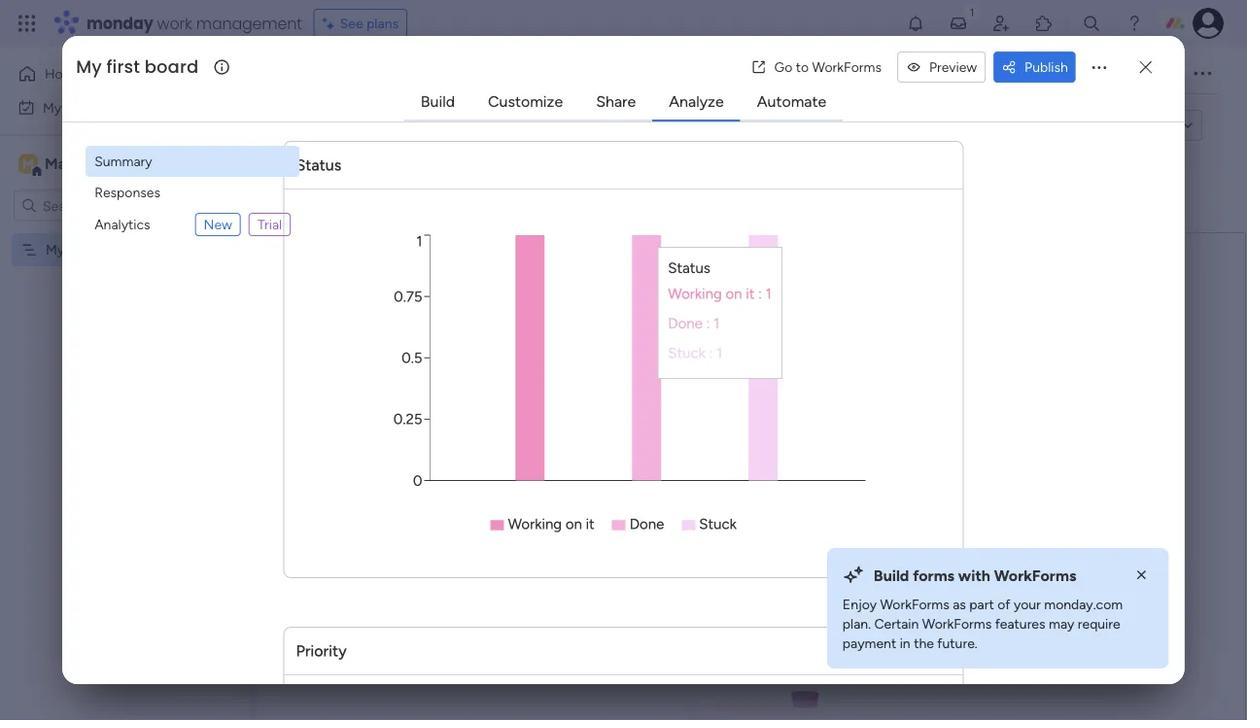 Task type: vqa. For each thing, say whether or not it's contained in the screenshot.
C corresponding to Workspace icon
no



Task type: locate. For each thing, give the bounding box(es) containing it.
/
[[1157, 66, 1162, 82]]

0 vertical spatial my first board
[[76, 55, 199, 79]]

it
[[586, 516, 595, 533]]

workforms
[[813, 59, 882, 75], [995, 566, 1077, 585], [881, 597, 950, 613], [923, 616, 992, 633]]

1 vertical spatial board
[[95, 242, 131, 258]]

plan.
[[843, 616, 871, 633]]

select product image
[[18, 14, 37, 33]]

0 vertical spatial my
[[76, 55, 102, 79]]

tab list
[[404, 83, 843, 122]]

payment
[[843, 635, 897, 652]]

my down the home
[[43, 99, 61, 116]]

2 horizontal spatial build
[[874, 566, 910, 585]]

2 vertical spatial my
[[46, 242, 64, 258]]

enjoy workforms as part of your monday.com plan. certain workforms features may require payment in the future.
[[843, 597, 1123, 652]]

option
[[0, 232, 248, 236]]

future.
[[938, 635, 978, 652]]

notifications image
[[906, 14, 926, 33]]

build for build form
[[716, 469, 750, 487]]

0 horizontal spatial board
[[95, 242, 131, 258]]

search everything image
[[1082, 14, 1102, 33]]

build inside build forms with workforms alert
[[874, 566, 910, 585]]

form button
[[797, 58, 858, 89]]

monday
[[87, 12, 153, 34]]

invite
[[1119, 66, 1153, 82]]

to
[[796, 59, 809, 75]]

with
[[959, 566, 991, 585]]

1 vertical spatial by
[[685, 394, 714, 426]]

share
[[596, 92, 636, 110]]

work
[[157, 12, 192, 34], [65, 99, 94, 116]]

1 horizontal spatial first
[[106, 55, 140, 79]]

board down monday work management
[[145, 55, 199, 79]]

share link
[[581, 84, 652, 119]]

1 vertical spatial work
[[65, 99, 94, 116]]

first up my work button
[[106, 55, 140, 79]]

build
[[421, 92, 455, 110], [716, 469, 750, 487], [874, 566, 910, 585]]

responses
[[94, 184, 160, 201]]

inbox image
[[949, 14, 969, 33]]

build left forms
[[874, 566, 910, 585]]

edit form
[[302, 118, 359, 134]]

automate
[[757, 92, 827, 110]]

board inside "field"
[[145, 55, 199, 79]]

0 vertical spatial by
[[455, 117, 472, 135]]

by right "powered"
[[455, 117, 472, 135]]

status
[[296, 156, 342, 175]]

see plans
[[340, 15, 399, 32]]

powered by
[[390, 117, 472, 135]]

build form button
[[700, 459, 803, 498]]

board inside list box
[[95, 242, 131, 258]]

0 vertical spatial your
[[819, 394, 870, 426]]

customize link
[[473, 84, 579, 119]]

0 horizontal spatial first
[[68, 242, 92, 258]]

workspace
[[83, 155, 159, 173]]

1 vertical spatial my first board
[[46, 242, 131, 258]]

chart button
[[734, 58, 797, 89]]

region containing working on it
[[352, 230, 895, 545]]

build forms with workforms
[[874, 566, 1077, 585]]

build up powered by at top
[[421, 92, 455, 110]]

of
[[998, 597, 1011, 613]]

working on it
[[508, 516, 595, 533]]

1 vertical spatial your
[[1014, 597, 1041, 613]]

start
[[626, 394, 679, 426]]

1 vertical spatial my
[[43, 99, 61, 116]]

more button
[[858, 58, 936, 89]]

form for edit form
[[330, 118, 359, 134]]

work right the monday on the left top
[[157, 12, 192, 34]]

see plans button
[[314, 9, 408, 38]]

analytics
[[94, 216, 150, 233]]

your up features
[[1014, 597, 1041, 613]]

menu menu
[[86, 146, 300, 241]]

your right building
[[819, 394, 870, 426]]

0 horizontal spatial work
[[65, 99, 94, 116]]

invite / 1
[[1119, 66, 1171, 82]]

board down "analytics"
[[95, 242, 131, 258]]

work inside button
[[65, 99, 94, 116]]

menu item
[[86, 208, 300, 241]]

the
[[914, 635, 934, 652]]

1
[[1165, 66, 1171, 82]]

build up stuck
[[716, 469, 750, 487]]

by
[[455, 117, 472, 135], [685, 394, 714, 426]]

my up my work
[[76, 55, 102, 79]]

0 vertical spatial board
[[145, 55, 199, 79]]

build for build forms with workforms
[[874, 566, 910, 585]]

menu item containing analytics
[[86, 208, 300, 241]]

copy form link
[[1077, 117, 1166, 134]]

my work button
[[12, 92, 209, 123]]

0 vertical spatial build
[[421, 92, 455, 110]]

work down the home
[[65, 99, 94, 116]]

1 horizontal spatial build
[[716, 469, 750, 487]]

0 vertical spatial first
[[106, 55, 140, 79]]

region
[[352, 230, 895, 545]]

my first board down the monday on the left top
[[76, 55, 199, 79]]

build for build
[[421, 92, 455, 110]]

workspace image
[[18, 153, 38, 175]]

preview
[[930, 59, 977, 75]]

monday work management
[[87, 12, 302, 34]]

1 vertical spatial first
[[68, 242, 92, 258]]

1 horizontal spatial your
[[1014, 597, 1041, 613]]

build form
[[716, 469, 787, 487]]

copy
[[1077, 117, 1110, 134]]

copy form link button
[[1041, 110, 1174, 141]]

my first board click to edit element
[[295, 58, 467, 93]]

2 vertical spatial build
[[874, 566, 910, 585]]

board
[[145, 55, 199, 79], [95, 242, 131, 258]]

my down search in workspace "field"
[[46, 242, 64, 258]]

my first board down "analytics"
[[46, 242, 131, 258]]

by right start at the right bottom of page
[[685, 394, 714, 426]]

see
[[340, 15, 363, 32]]

help image
[[1125, 14, 1145, 33]]

0 vertical spatial work
[[157, 12, 192, 34]]

form
[[1113, 117, 1142, 134], [330, 118, 359, 134], [877, 394, 932, 426], [754, 469, 787, 487]]

0 horizontal spatial build
[[421, 92, 455, 110]]

your
[[819, 394, 870, 426], [1014, 597, 1041, 613]]

build inside build form 'button'
[[716, 469, 750, 487]]

publish
[[1025, 59, 1069, 75]]

0 horizontal spatial your
[[819, 394, 870, 426]]

my
[[76, 55, 102, 79], [43, 99, 61, 116], [46, 242, 64, 258]]

1 horizontal spatial work
[[157, 12, 192, 34]]

home button
[[12, 58, 209, 89]]

1 vertical spatial build
[[716, 469, 750, 487]]

more actions image
[[1090, 57, 1109, 77]]

first
[[106, 55, 140, 79], [68, 242, 92, 258]]

analyze link
[[654, 84, 740, 119]]

my first board inside "field"
[[76, 55, 199, 79]]

form inside 'button'
[[754, 469, 787, 487]]

add view image
[[948, 67, 956, 81]]

first down search in workspace "field"
[[68, 242, 92, 258]]

1 horizontal spatial board
[[145, 55, 199, 79]]

build inside build link
[[421, 92, 455, 110]]

more
[[868, 66, 899, 82]]

features
[[995, 616, 1046, 633]]

home
[[45, 66, 82, 82]]

link
[[1146, 117, 1166, 134]]

my first board
[[76, 55, 199, 79], [46, 242, 131, 258]]



Task type: describe. For each thing, give the bounding box(es) containing it.
edit form button
[[295, 110, 367, 141]]

let's
[[572, 394, 620, 426]]

let's start by building your form
[[572, 394, 932, 426]]

as
[[953, 597, 967, 613]]

close image
[[1133, 566, 1152, 585]]

workforms inside button
[[813, 59, 882, 75]]

tab list containing build
[[404, 83, 843, 122]]

my inside list box
[[46, 242, 64, 258]]

work for my
[[65, 99, 94, 116]]

my inside button
[[43, 99, 61, 116]]

summary
[[94, 153, 152, 170]]

enjoy
[[843, 597, 877, 613]]

done
[[630, 516, 665, 533]]

invite members image
[[992, 14, 1011, 33]]

my work
[[43, 99, 94, 116]]

form
[[812, 66, 843, 82]]

workforms logo image
[[480, 110, 590, 141]]

first inside "field"
[[106, 55, 140, 79]]

working
[[508, 516, 562, 533]]

m
[[22, 156, 34, 172]]

apps image
[[1035, 14, 1054, 33]]

management
[[196, 12, 302, 34]]

customize
[[488, 92, 563, 110]]

invite / 1 button
[[1083, 58, 1180, 89]]

1 image
[[964, 1, 981, 23]]

preview button
[[898, 52, 986, 83]]

part
[[970, 597, 995, 613]]

plans
[[367, 15, 399, 32]]

main workspace
[[45, 155, 159, 173]]

My first board field
[[71, 55, 211, 80]]

workspace selection element
[[18, 152, 162, 177]]

first inside list box
[[68, 242, 92, 258]]

Search in workspace field
[[41, 194, 162, 217]]

go to workforms button
[[744, 52, 890, 83]]

john smith image
[[1193, 8, 1224, 39]]

go to workforms
[[775, 59, 882, 75]]

analyze
[[669, 92, 724, 110]]

monday.com
[[1045, 597, 1123, 613]]

forms
[[913, 566, 955, 585]]

your inside enjoy workforms as part of your monday.com plan. certain workforms features may require payment in the future.
[[1014, 597, 1041, 613]]

build link
[[405, 84, 471, 119]]

may
[[1049, 616, 1075, 633]]

building
[[720, 394, 813, 426]]

require
[[1078, 616, 1121, 633]]

edit
[[302, 118, 327, 134]]

work for monday
[[157, 12, 192, 34]]

new
[[204, 216, 232, 233]]

certain
[[875, 616, 919, 633]]

stuck
[[700, 516, 737, 533]]

on
[[566, 516, 582, 533]]

priority
[[296, 642, 347, 661]]

automate link
[[742, 84, 842, 119]]

powered
[[390, 117, 451, 135]]

my first board list box
[[0, 230, 248, 529]]

publish button
[[994, 52, 1076, 83]]

in
[[900, 635, 911, 652]]

my first board inside list box
[[46, 242, 131, 258]]

chart
[[749, 66, 783, 82]]

my inside "field"
[[76, 55, 102, 79]]

main
[[45, 155, 79, 173]]

form for build form
[[754, 469, 787, 487]]

0 horizontal spatial by
[[455, 117, 472, 135]]

1 horizontal spatial by
[[685, 394, 714, 426]]

trial
[[258, 216, 282, 233]]

form for copy form link
[[1113, 117, 1142, 134]]

build forms with workforms alert
[[827, 548, 1170, 669]]

go
[[775, 59, 793, 75]]



